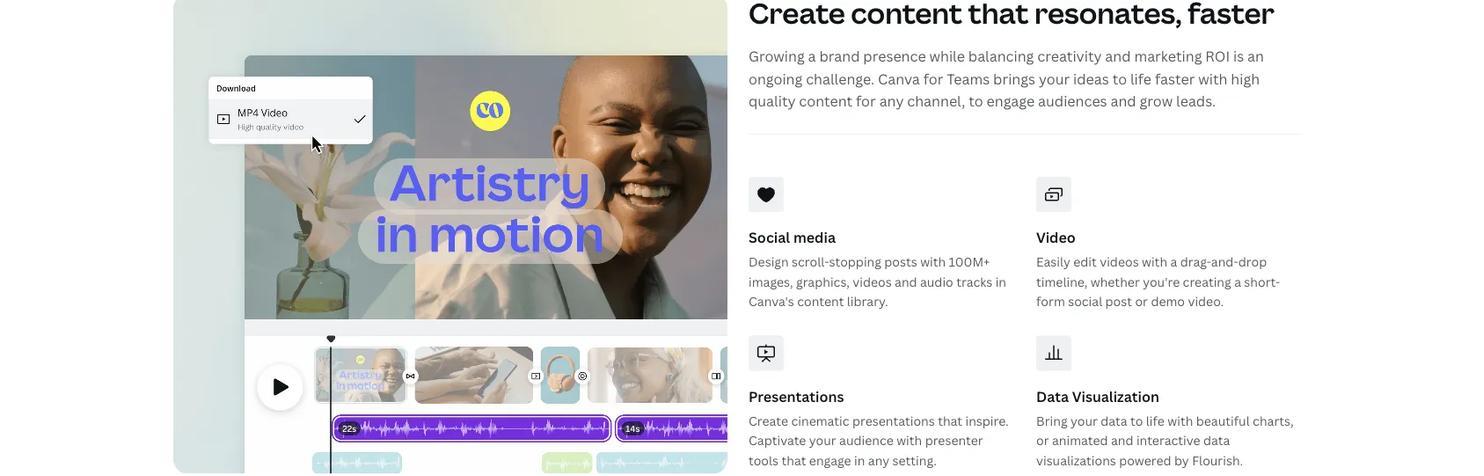 Task type: vqa. For each thing, say whether or not it's contained in the screenshot.
the rightmost The Design
no



Task type: locate. For each thing, give the bounding box(es) containing it.
and down posts
[[895, 273, 917, 290]]

videos
[[1100, 253, 1139, 270], [853, 273, 892, 290]]

you're
[[1143, 273, 1180, 290]]

1 horizontal spatial in
[[996, 273, 1007, 290]]

to down visualization
[[1131, 412, 1143, 429]]

setting.
[[893, 452, 937, 468]]

with up you're
[[1142, 253, 1168, 270]]

1 vertical spatial or
[[1036, 432, 1049, 449]]

any
[[880, 92, 904, 111], [868, 452, 890, 468]]

social media design scroll-stopping posts with 100m+ images, graphics, videos and audio tracks in canva's content library.
[[749, 228, 1007, 309]]

0 vertical spatial that
[[938, 412, 963, 429]]

for up channel,
[[923, 69, 944, 88]]

data up flourish.
[[1204, 432, 1230, 449]]

engage down cinematic
[[809, 452, 851, 468]]

0 vertical spatial engage
[[987, 92, 1035, 111]]

short-
[[1244, 273, 1280, 290]]

or inside data visualization bring your data to life with beautiful charts, or animated and interactive data visualizations powered by flourish.
[[1036, 432, 1049, 449]]

and
[[1105, 47, 1131, 66], [1111, 92, 1136, 111], [895, 273, 917, 290], [1111, 432, 1134, 449]]

your up animated
[[1071, 412, 1098, 429]]

canva's
[[749, 293, 794, 309]]

any down audience
[[868, 452, 890, 468]]

2 vertical spatial to
[[1131, 412, 1143, 429]]

1 vertical spatial any
[[868, 452, 890, 468]]

social
[[1068, 293, 1103, 309]]

visualizations
[[1036, 452, 1116, 468]]

1 vertical spatial a
[[1171, 253, 1177, 270]]

videos up 'whether'
[[1100, 253, 1139, 270]]

1 vertical spatial in
[[854, 452, 865, 468]]

ongoing
[[749, 69, 803, 88]]

life
[[1131, 69, 1152, 88], [1146, 412, 1165, 429]]

stopping
[[829, 253, 882, 270]]

presentations create cinematic presentations that inspire. captivate your audience with presenter tools that engage in any setting.
[[749, 387, 1009, 468]]

your inside growing a brand presence while balancing creativity and marketing roi is an ongoing challenge. canva for teams brings your ideas to life faster with high quality content for any channel, to engage audiences and grow leads.
[[1039, 69, 1070, 88]]

tracks
[[956, 273, 993, 290]]

your down cinematic
[[809, 432, 836, 449]]

0 vertical spatial a
[[808, 47, 816, 66]]

1 horizontal spatial for
[[923, 69, 944, 88]]

to right ideas
[[1113, 69, 1127, 88]]

in inside "social media design scroll-stopping posts with 100m+ images, graphics, videos and audio tracks in canva's content library."
[[996, 273, 1007, 290]]

your inside presentations create cinematic presentations that inspire. captivate your audience with presenter tools that engage in any setting.
[[809, 432, 836, 449]]

1 horizontal spatial videos
[[1100, 253, 1139, 270]]

creating
[[1183, 273, 1232, 290]]

presence
[[863, 47, 926, 66]]

growing a brand presence while balancing creativity and marketing roi is an ongoing challenge. canva for teams brings your ideas to life faster with high quality content for any channel, to engage audiences and grow leads.
[[749, 47, 1264, 111]]

audiences
[[1038, 92, 1107, 111]]

engage down brings
[[987, 92, 1035, 111]]

1 vertical spatial to
[[969, 92, 983, 111]]

1 vertical spatial for
[[856, 92, 876, 111]]

life up grow
[[1131, 69, 1152, 88]]

social
[[749, 228, 790, 247]]

visualization
[[1072, 387, 1160, 406]]

animated
[[1052, 432, 1108, 449]]

1 vertical spatial life
[[1146, 412, 1165, 429]]

presenter
[[925, 432, 983, 449]]

0 vertical spatial in
[[996, 273, 1007, 290]]

any inside growing a brand presence while balancing creativity and marketing roi is an ongoing challenge. canva for teams brings your ideas to life faster with high quality content for any channel, to engage audiences and grow leads.
[[880, 92, 904, 111]]

0 vertical spatial life
[[1131, 69, 1152, 88]]

0 horizontal spatial or
[[1036, 432, 1049, 449]]

2 vertical spatial a
[[1235, 273, 1241, 290]]

content
[[799, 92, 853, 111], [797, 293, 844, 309]]

in down audience
[[854, 452, 865, 468]]

leads.
[[1176, 92, 1216, 111]]

teams
[[947, 69, 990, 88]]

content down graphics,
[[797, 293, 844, 309]]

life inside data visualization bring your data to life with beautiful charts, or animated and interactive data visualizations powered by flourish.
[[1146, 412, 1165, 429]]

and inside data visualization bring your data to life with beautiful charts, or animated and interactive data visualizations powered by flourish.
[[1111, 432, 1134, 449]]

1 horizontal spatial data
[[1204, 432, 1230, 449]]

roi
[[1206, 47, 1230, 66]]

content inside "social media design scroll-stopping posts with 100m+ images, graphics, videos and audio tracks in canva's content library."
[[797, 293, 844, 309]]

in for presentations
[[854, 452, 865, 468]]

inspire.
[[966, 412, 1009, 429]]

0 horizontal spatial data
[[1101, 412, 1128, 429]]

form
[[1036, 293, 1065, 309]]

for
[[923, 69, 944, 88], [856, 92, 876, 111]]

0 horizontal spatial in
[[854, 452, 865, 468]]

0 horizontal spatial to
[[969, 92, 983, 111]]

for down challenge.
[[856, 92, 876, 111]]

your
[[1039, 69, 1070, 88], [1071, 412, 1098, 429], [809, 432, 836, 449]]

creativity
[[1038, 47, 1102, 66]]

a left drag-
[[1171, 253, 1177, 270]]

1 vertical spatial engage
[[809, 452, 851, 468]]

0 vertical spatial videos
[[1100, 253, 1139, 270]]

with down the roi
[[1199, 69, 1228, 88]]

1 vertical spatial that
[[782, 452, 806, 468]]

or inside video easily edit videos with a drag-and-drop timeline, whether you're creating a short- form social post or demo video.
[[1135, 293, 1148, 309]]

0 vertical spatial your
[[1039, 69, 1070, 88]]

that
[[938, 412, 963, 429], [782, 452, 806, 468]]

engage
[[987, 92, 1035, 111], [809, 452, 851, 468]]

with up the setting.
[[897, 432, 922, 449]]

2 vertical spatial your
[[809, 432, 836, 449]]

1 horizontal spatial engage
[[987, 92, 1035, 111]]

and up powered
[[1111, 432, 1134, 449]]

or right post
[[1135, 293, 1148, 309]]

0 vertical spatial to
[[1113, 69, 1127, 88]]

0 vertical spatial content
[[799, 92, 853, 111]]

a
[[808, 47, 816, 66], [1171, 253, 1177, 270], [1235, 273, 1241, 290]]

1 vertical spatial videos
[[853, 273, 892, 290]]

that down captivate
[[782, 452, 806, 468]]

1 vertical spatial data
[[1204, 432, 1230, 449]]

brings
[[993, 69, 1036, 88]]

with up audio
[[920, 253, 946, 270]]

with inside growing a brand presence while balancing creativity and marketing roi is an ongoing challenge. canva for teams brings your ideas to life faster with high quality content for any channel, to engage audiences and grow leads.
[[1199, 69, 1228, 88]]

1 vertical spatial content
[[797, 293, 844, 309]]

data down visualization
[[1101, 412, 1128, 429]]

presentations
[[853, 412, 935, 429]]

or
[[1135, 293, 1148, 309], [1036, 432, 1049, 449]]

0 horizontal spatial videos
[[853, 273, 892, 290]]

demo
[[1151, 293, 1185, 309]]

balancing
[[969, 47, 1034, 66]]

life up interactive
[[1146, 412, 1165, 429]]

2 horizontal spatial to
[[1131, 412, 1143, 429]]

tools
[[749, 452, 779, 468]]

with
[[1199, 69, 1228, 88], [920, 253, 946, 270], [1142, 253, 1168, 270], [1168, 412, 1193, 429], [897, 432, 922, 449]]

that up the presenter
[[938, 412, 963, 429]]

audio
[[920, 273, 954, 290]]

with inside video easily edit videos with a drag-and-drop timeline, whether you're creating a short- form social post or demo video.
[[1142, 253, 1168, 270]]

quality
[[749, 92, 796, 111]]

marketing
[[1134, 47, 1202, 66]]

videos up "library."
[[853, 273, 892, 290]]

channel,
[[907, 92, 965, 111]]

with up interactive
[[1168, 412, 1193, 429]]

or down bring
[[1036, 432, 1049, 449]]

1 horizontal spatial a
[[1171, 253, 1177, 270]]

0 horizontal spatial for
[[856, 92, 876, 111]]

drag-
[[1180, 253, 1211, 270]]

and inside "social media design scroll-stopping posts with 100m+ images, graphics, videos and audio tracks in canva's content library."
[[895, 273, 917, 290]]

in
[[996, 273, 1007, 290], [854, 452, 865, 468]]

to down teams
[[969, 92, 983, 111]]

challenge.
[[806, 69, 875, 88]]

to inside data visualization bring your data to life with beautiful charts, or animated and interactive data visualizations powered by flourish.
[[1131, 412, 1143, 429]]

data
[[1101, 412, 1128, 429], [1204, 432, 1230, 449]]

and left grow
[[1111, 92, 1136, 111]]

0 horizontal spatial a
[[808, 47, 816, 66]]

0 horizontal spatial engage
[[809, 452, 851, 468]]

1 horizontal spatial or
[[1135, 293, 1148, 309]]

1 horizontal spatial that
[[938, 412, 963, 429]]

easily
[[1036, 253, 1071, 270]]

timeline,
[[1036, 273, 1088, 290]]

a down and-
[[1235, 273, 1241, 290]]

in inside presentations create cinematic presentations that inspire. captivate your audience with presenter tools that engage in any setting.
[[854, 452, 865, 468]]

0 vertical spatial or
[[1135, 293, 1148, 309]]

grow
[[1140, 92, 1173, 111]]

in right tracks
[[996, 273, 1007, 290]]

any down canva
[[880, 92, 904, 111]]

1 vertical spatial your
[[1071, 412, 1098, 429]]

your down "creativity"
[[1039, 69, 1070, 88]]

0 vertical spatial for
[[923, 69, 944, 88]]

drop
[[1239, 253, 1267, 270]]

faster
[[1155, 69, 1195, 88]]

to
[[1113, 69, 1127, 88], [969, 92, 983, 111], [1131, 412, 1143, 429]]

whether
[[1091, 273, 1140, 290]]

content down challenge.
[[799, 92, 853, 111]]

0 vertical spatial any
[[880, 92, 904, 111]]

a left brand on the right top of page
[[808, 47, 816, 66]]

post
[[1106, 293, 1132, 309]]

and up ideas
[[1105, 47, 1131, 66]]

your inside data visualization bring your data to life with beautiful charts, or animated and interactive data visualizations powered by flourish.
[[1071, 412, 1098, 429]]



Task type: describe. For each thing, give the bounding box(es) containing it.
in for social media
[[996, 273, 1007, 290]]

growing
[[749, 47, 805, 66]]

0 horizontal spatial that
[[782, 452, 806, 468]]

captivate
[[749, 432, 806, 449]]

video easily edit videos with a drag-and-drop timeline, whether you're creating a short- form social post or demo video.
[[1036, 228, 1280, 309]]

data
[[1036, 387, 1069, 406]]

engage inside presentations create cinematic presentations that inspire. captivate your audience with presenter tools that engage in any setting.
[[809, 452, 851, 468]]

videos inside video easily edit videos with a drag-and-drop timeline, whether you're creating a short- form social post or demo video.
[[1100, 253, 1139, 270]]

presentations
[[749, 387, 844, 406]]

powered
[[1119, 452, 1172, 468]]

by
[[1175, 452, 1189, 468]]

flourish.
[[1192, 452, 1243, 468]]

a inside growing a brand presence while balancing creativity and marketing roi is an ongoing challenge. canva for teams brings your ideas to life faster with high quality content for any channel, to engage audiences and grow leads.
[[808, 47, 816, 66]]

with inside "social media design scroll-stopping posts with 100m+ images, graphics, videos and audio tracks in canva's content library."
[[920, 253, 946, 270]]

audience
[[839, 432, 894, 449]]

an
[[1248, 47, 1264, 66]]

content inside growing a brand presence while balancing creativity and marketing roi is an ongoing challenge. canva for teams brings your ideas to life faster with high quality content for any channel, to engage audiences and grow leads.
[[799, 92, 853, 111]]

createcontentthatresonates image
[[173, 0, 728, 474]]

interactive
[[1137, 432, 1201, 449]]

2 horizontal spatial a
[[1235, 273, 1241, 290]]

bring
[[1036, 412, 1068, 429]]

videos inside "social media design scroll-stopping posts with 100m+ images, graphics, videos and audio tracks in canva's content library."
[[853, 273, 892, 290]]

graphics,
[[796, 273, 850, 290]]

life inside growing a brand presence while balancing creativity and marketing roi is an ongoing challenge. canva for teams brings your ideas to life faster with high quality content for any channel, to engage audiences and grow leads.
[[1131, 69, 1152, 88]]

0 vertical spatial data
[[1101, 412, 1128, 429]]

images,
[[749, 273, 793, 290]]

brand
[[819, 47, 860, 66]]

engage inside growing a brand presence while balancing creativity and marketing roi is an ongoing challenge. canva for teams brings your ideas to life faster with high quality content for any channel, to engage audiences and grow leads.
[[987, 92, 1035, 111]]

library.
[[847, 293, 888, 309]]

with inside data visualization bring your data to life with beautiful charts, or animated and interactive data visualizations powered by flourish.
[[1168, 412, 1193, 429]]

is
[[1233, 47, 1244, 66]]

and-
[[1211, 253, 1239, 270]]

beautiful
[[1196, 412, 1250, 429]]

create
[[749, 412, 788, 429]]

charts,
[[1253, 412, 1294, 429]]

data visualization bring your data to life with beautiful charts, or animated and interactive data visualizations powered by flourish.
[[1036, 387, 1294, 468]]

design
[[749, 253, 789, 270]]

any inside presentations create cinematic presentations that inspire. captivate your audience with presenter tools that engage in any setting.
[[868, 452, 890, 468]]

canva
[[878, 69, 920, 88]]

scroll-
[[792, 253, 829, 270]]

with inside presentations create cinematic presentations that inspire. captivate your audience with presenter tools that engage in any setting.
[[897, 432, 922, 449]]

high
[[1231, 69, 1260, 88]]

ideas
[[1073, 69, 1109, 88]]

100m+
[[949, 253, 990, 270]]

while
[[930, 47, 965, 66]]

1 horizontal spatial to
[[1113, 69, 1127, 88]]

posts
[[885, 253, 917, 270]]

media
[[793, 228, 836, 247]]

video
[[1036, 228, 1076, 247]]

cinematic
[[791, 412, 850, 429]]

video.
[[1188, 293, 1224, 309]]

edit
[[1074, 253, 1097, 270]]



